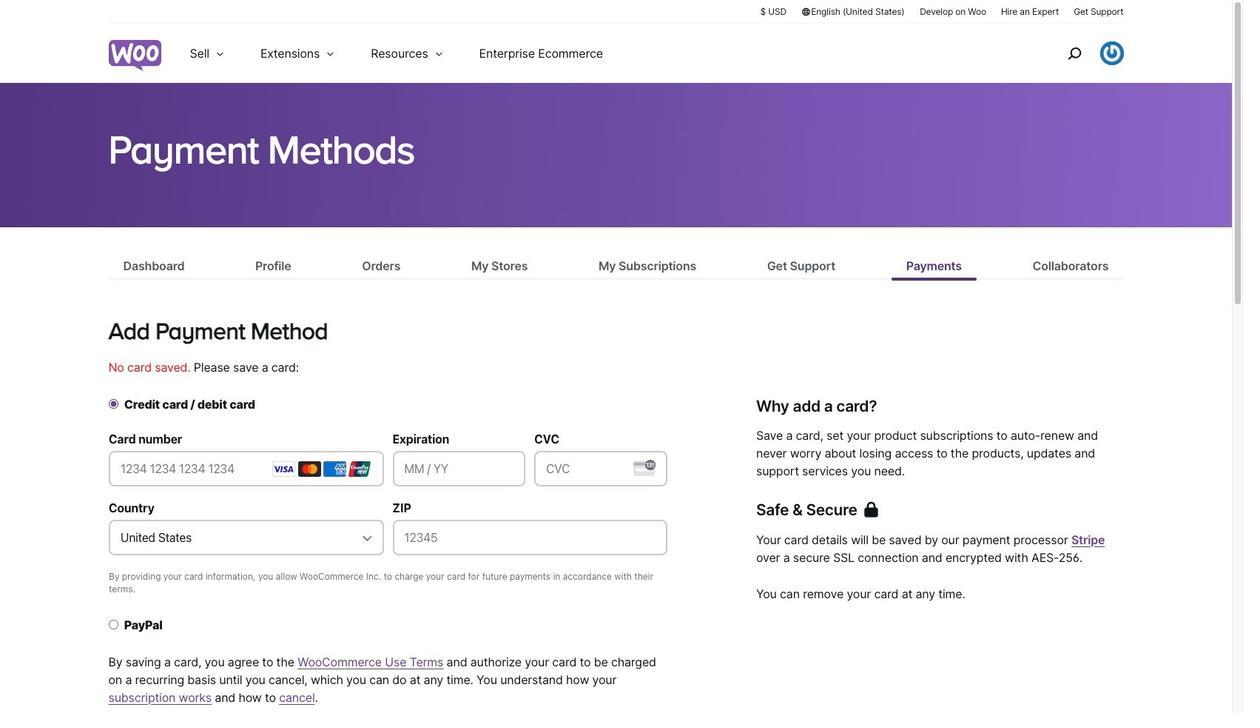 Task type: describe. For each thing, give the bounding box(es) containing it.
search image
[[1063, 41, 1087, 65]]

service navigation menu element
[[1036, 29, 1124, 77]]



Task type: vqa. For each thing, say whether or not it's contained in the screenshot.
bright on the bottom right of the page
no



Task type: locate. For each thing, give the bounding box(es) containing it.
open account menu image
[[1101, 41, 1124, 65]]

lock image
[[865, 502, 878, 518]]

None radio
[[108, 399, 118, 409], [108, 620, 118, 629], [108, 399, 118, 409], [108, 620, 118, 629]]



